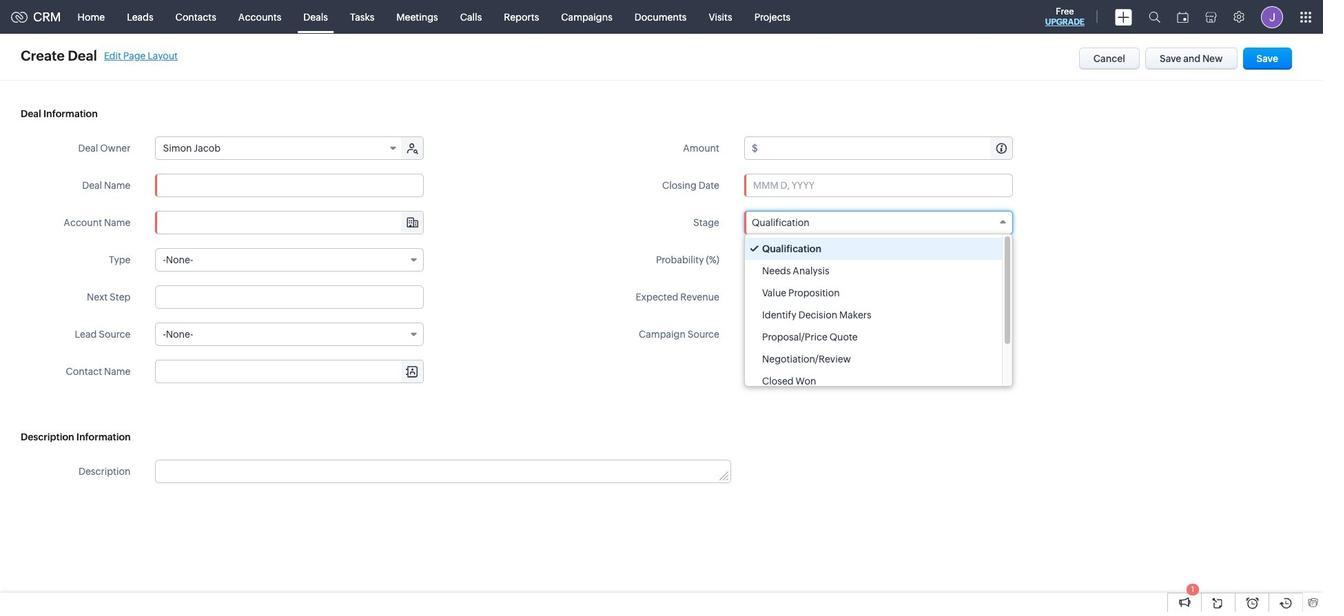 Task type: locate. For each thing, give the bounding box(es) containing it.
None text field
[[760, 137, 1013, 159], [156, 460, 730, 482], [760, 137, 1013, 159], [156, 460, 730, 482]]

search image
[[1149, 11, 1161, 23]]

calendar image
[[1177, 11, 1189, 22]]

option
[[745, 238, 1002, 260], [745, 260, 1002, 282], [745, 282, 1002, 304], [745, 304, 1002, 326], [745, 326, 1002, 348], [745, 348, 1002, 370], [745, 370, 1002, 392]]

4 option from the top
[[745, 304, 1002, 326]]

None field
[[156, 137, 403, 159], [744, 211, 1013, 234], [156, 212, 424, 234], [155, 248, 424, 272], [155, 323, 424, 346], [156, 360, 424, 383], [156, 137, 403, 159], [744, 211, 1013, 234], [156, 212, 424, 234], [155, 248, 424, 272], [155, 323, 424, 346], [156, 360, 424, 383]]

1 option from the top
[[745, 238, 1002, 260]]

search element
[[1141, 0, 1169, 34]]

list box
[[745, 234, 1013, 392]]

5 option from the top
[[745, 326, 1002, 348]]

2 option from the top
[[745, 260, 1002, 282]]

None text field
[[155, 174, 424, 197], [156, 212, 424, 234], [744, 248, 1013, 272], [155, 285, 424, 309], [156, 360, 424, 383], [155, 174, 424, 197], [156, 212, 424, 234], [744, 248, 1013, 272], [155, 285, 424, 309], [156, 360, 424, 383]]

logo image
[[11, 11, 28, 22]]



Task type: vqa. For each thing, say whether or not it's contained in the screenshot.
"field"
yes



Task type: describe. For each thing, give the bounding box(es) containing it.
7 option from the top
[[745, 370, 1002, 392]]

profile element
[[1253, 0, 1292, 33]]

MMM D, YYYY text field
[[744, 174, 1013, 197]]

6 option from the top
[[745, 348, 1002, 370]]

profile image
[[1261, 6, 1283, 28]]

create menu element
[[1107, 0, 1141, 33]]

3 option from the top
[[745, 282, 1002, 304]]

create menu image
[[1115, 9, 1132, 25]]



